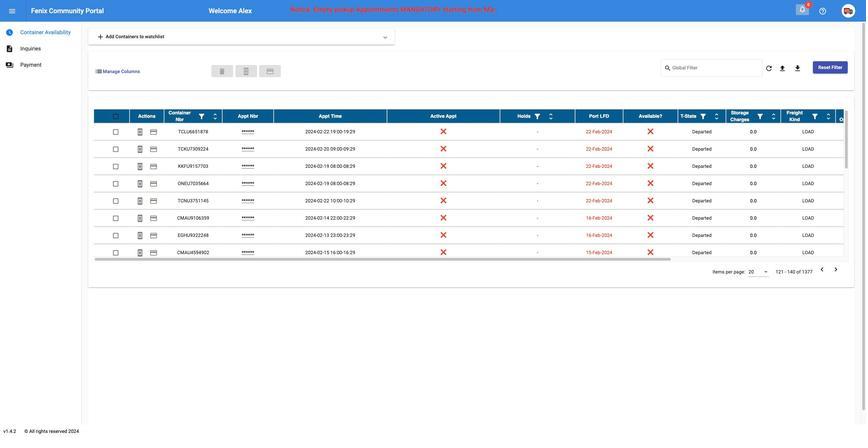 Task type: locate. For each thing, give the bounding box(es) containing it.
1 cell from the top
[[836, 123, 867, 140]]

3 cell from the top
[[836, 158, 867, 175]]

8 cell from the top
[[836, 244, 867, 261]]

2 cell from the top
[[836, 141, 867, 157]]

row
[[94, 109, 867, 123], [94, 123, 867, 141], [94, 141, 867, 158], [94, 158, 867, 175], [94, 175, 867, 192], [94, 192, 867, 210], [94, 210, 867, 227], [94, 227, 867, 244], [94, 244, 867, 261]]

grid
[[94, 109, 867, 262]]

navigation
[[0, 22, 81, 73]]

5 cell from the top
[[836, 192, 867, 209]]

12 column header from the left
[[836, 109, 867, 123]]

no color image
[[819, 7, 828, 15], [779, 64, 787, 73], [794, 64, 803, 73], [198, 113, 206, 121], [547, 113, 556, 121], [770, 113, 779, 121], [825, 113, 833, 121], [136, 145, 144, 154], [150, 145, 158, 154], [136, 163, 144, 171], [150, 163, 158, 171], [150, 197, 158, 205], [150, 249, 158, 257], [819, 266, 827, 274]]

1 row from the top
[[94, 109, 867, 123]]

cell for 7th row from the top
[[836, 210, 867, 227]]

3 column header from the left
[[222, 109, 274, 123]]

delete image
[[218, 67, 226, 75]]

Global Watchlist Filter field
[[673, 66, 759, 72]]

4 cell from the top
[[836, 175, 867, 192]]

6 column header from the left
[[501, 109, 576, 123]]

column header
[[130, 109, 164, 123], [164, 109, 222, 123], [222, 109, 274, 123], [274, 109, 387, 123], [387, 109, 501, 123], [501, 109, 576, 123], [576, 109, 624, 123], [624, 109, 679, 123], [679, 109, 727, 123], [727, 109, 782, 123], [782, 109, 836, 123], [836, 109, 867, 123]]

cell for eighth row from the top
[[836, 227, 867, 244]]

cell for 8th row from the bottom of the page
[[836, 123, 867, 140]]

cell for 3rd row
[[836, 141, 867, 157]]

9 row from the top
[[94, 244, 867, 261]]

7 column header from the left
[[576, 109, 624, 123]]

7 cell from the top
[[836, 227, 867, 244]]

6 cell from the top
[[836, 210, 867, 227]]

no color image
[[799, 5, 807, 13], [8, 7, 16, 15], [5, 28, 14, 37], [97, 33, 105, 41], [5, 45, 14, 53], [5, 61, 14, 69], [665, 64, 673, 72], [766, 64, 774, 73], [95, 67, 103, 75], [242, 67, 250, 75], [266, 67, 274, 75], [211, 113, 219, 121], [534, 113, 542, 121], [700, 113, 708, 121], [713, 113, 721, 121], [757, 113, 765, 121], [812, 113, 820, 121], [136, 128, 144, 136], [150, 128, 158, 136], [136, 180, 144, 188], [150, 180, 158, 188], [136, 197, 144, 205], [136, 214, 144, 223], [150, 214, 158, 223], [136, 232, 144, 240], [150, 232, 158, 240], [136, 249, 144, 257], [833, 266, 841, 274]]

4 column header from the left
[[274, 109, 387, 123]]

cell for fifth row from the bottom of the page
[[836, 175, 867, 192]]

2 row from the top
[[94, 123, 867, 141]]

cell
[[836, 123, 867, 140], [836, 141, 867, 157], [836, 158, 867, 175], [836, 175, 867, 192], [836, 192, 867, 209], [836, 210, 867, 227], [836, 227, 867, 244], [836, 244, 867, 261]]

8 column header from the left
[[624, 109, 679, 123]]



Task type: vqa. For each thing, say whether or not it's contained in the screenshot.
the bottom payment
no



Task type: describe. For each thing, give the bounding box(es) containing it.
10 column header from the left
[[727, 109, 782, 123]]

1 column header from the left
[[130, 109, 164, 123]]

4 row from the top
[[94, 158, 867, 175]]

8 row from the top
[[94, 227, 867, 244]]

11 column header from the left
[[782, 109, 836, 123]]

cell for 1st row from the bottom of the page
[[836, 244, 867, 261]]

7 row from the top
[[94, 210, 867, 227]]

cell for 6th row from the bottom of the page
[[836, 158, 867, 175]]

9 column header from the left
[[679, 109, 727, 123]]

5 row from the top
[[94, 175, 867, 192]]

2 column header from the left
[[164, 109, 222, 123]]

5 column header from the left
[[387, 109, 501, 123]]

6 row from the top
[[94, 192, 867, 210]]

cell for 4th row from the bottom
[[836, 192, 867, 209]]

3 row from the top
[[94, 141, 867, 158]]



